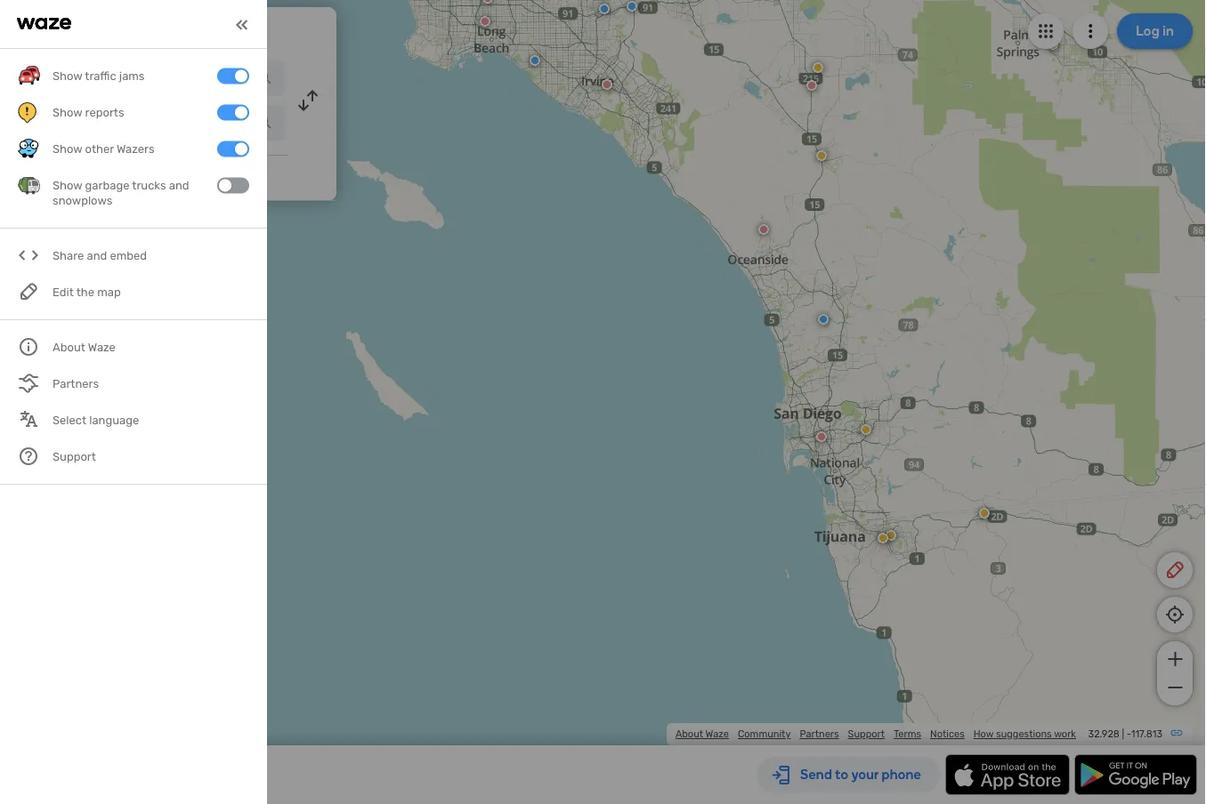 Task type: vqa. For each thing, say whether or not it's contained in the screenshot.
code "icon"
yes



Task type: describe. For each thing, give the bounding box(es) containing it.
support link
[[848, 729, 885, 741]]

-
[[1127, 729, 1131, 741]]

embed
[[110, 249, 147, 263]]

link image
[[1170, 727, 1184, 741]]

community
[[738, 729, 791, 741]]

how suggestions work link
[[974, 729, 1076, 741]]

|
[[1122, 729, 1125, 741]]

notices
[[931, 729, 965, 741]]

now
[[93, 168, 117, 183]]

about waze link
[[676, 729, 729, 741]]

leave now
[[55, 168, 117, 183]]

support
[[848, 729, 885, 741]]

directions
[[163, 21, 237, 41]]

zoom in image
[[1164, 649, 1186, 670]]

waze
[[706, 729, 729, 741]]

current location image
[[25, 68, 46, 89]]

suggestions
[[996, 729, 1052, 741]]

driving directions
[[106, 21, 237, 41]]

location image
[[25, 112, 46, 134]]

work
[[1054, 729, 1076, 741]]

about
[[676, 729, 704, 741]]

zoom out image
[[1164, 678, 1186, 699]]

code image
[[18, 245, 40, 267]]



Task type: locate. For each thing, give the bounding box(es) containing it.
partners link
[[800, 729, 839, 741]]

Choose destination text field
[[59, 105, 285, 141]]

community link
[[738, 729, 791, 741]]

notices link
[[931, 729, 965, 741]]

117.813
[[1131, 729, 1163, 741]]

share and embed
[[53, 249, 147, 263]]

terms link
[[894, 729, 922, 741]]

clock image
[[20, 165, 42, 186]]

driving
[[106, 21, 160, 41]]

and
[[87, 249, 107, 263]]

how
[[974, 729, 994, 741]]

terms
[[894, 729, 922, 741]]

pencil image
[[1165, 560, 1186, 581]]

share and embed link
[[18, 238, 249, 274]]

32.928 | -117.813
[[1089, 729, 1163, 741]]

share
[[53, 249, 84, 263]]

about waze community partners support terms notices how suggestions work
[[676, 729, 1076, 741]]

32.928
[[1089, 729, 1120, 741]]

leave
[[55, 168, 89, 183]]

Choose starting point text field
[[59, 61, 285, 96]]

partners
[[800, 729, 839, 741]]



